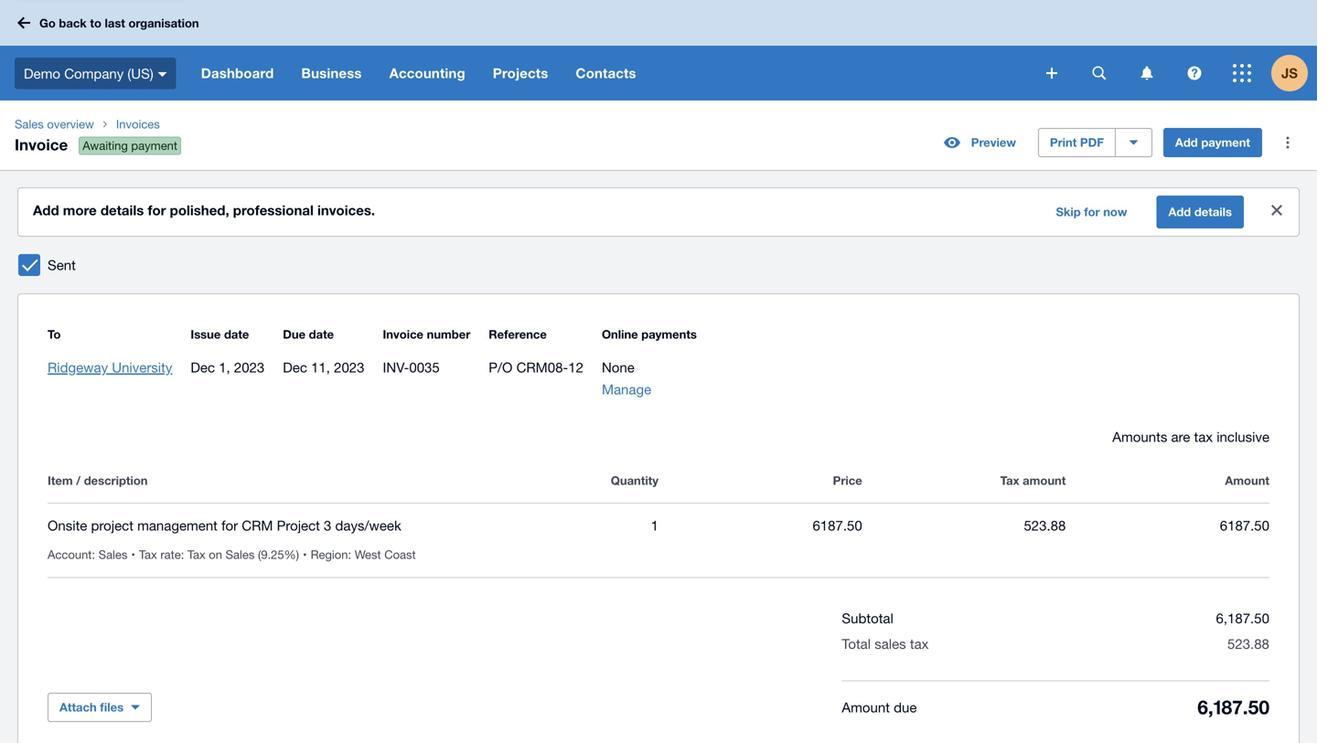 Task type: vqa. For each thing, say whether or not it's contained in the screenshot.


Task type: locate. For each thing, give the bounding box(es) containing it.
quantity column header
[[455, 470, 659, 492]]

add right now
[[1169, 205, 1191, 219]]

6187.50 down inclusive
[[1220, 518, 1270, 534]]

due date
[[283, 327, 334, 342]]

dec left the '11,'
[[283, 360, 307, 376]]

print pdf button
[[1038, 128, 1116, 157]]

1 row from the top
[[48, 470, 1270, 503]]

2 dec from the left
[[283, 360, 307, 376]]

1 horizontal spatial :
[[181, 548, 184, 562]]

payments
[[641, 327, 697, 342]]

to
[[90, 16, 101, 30]]

cell down "project"
[[48, 548, 139, 562]]

1
[[651, 518, 659, 534]]

1 horizontal spatial 2023
[[334, 360, 365, 376]]

tax for tax rate : tax on sales (9.25%)
[[139, 548, 157, 562]]

date
[[224, 327, 249, 342], [309, 327, 334, 342]]

date for 11,
[[309, 327, 334, 342]]

1 horizontal spatial for
[[221, 518, 238, 534]]

row containing onsite project management for crm project 3 days/week
[[48, 504, 1270, 579]]

6187.50 cell
[[659, 515, 862, 537], [1066, 515, 1270, 537]]

tax left "amount"
[[1000, 474, 1020, 488]]

tax inside tax amount column header
[[1000, 474, 1020, 488]]

2 cell from the left
[[139, 548, 311, 562]]

2023 right '1,'
[[234, 360, 265, 376]]

2 6187.50 from the left
[[1220, 518, 1270, 534]]

attach files
[[59, 701, 124, 715]]

table containing onsite project management for crm project 3 days/week
[[48, 448, 1270, 579]]

: down "project"
[[92, 548, 95, 562]]

svg image left js
[[1233, 64, 1251, 82]]

0 vertical spatial svg image
[[17, 17, 30, 29]]

amount inside column header
[[1225, 474, 1270, 488]]

project
[[277, 518, 320, 534]]

1 : from the left
[[92, 548, 95, 562]]

management
[[137, 518, 218, 534]]

payment down invoices link
[[131, 139, 177, 153]]

go back to last organisation link
[[11, 7, 210, 39]]

add inside add payment "button"
[[1175, 135, 1198, 150]]

details left "close" image
[[1195, 205, 1232, 219]]

amount down inclusive
[[1225, 474, 1270, 488]]

1 horizontal spatial svg image
[[1141, 66, 1153, 80]]

print
[[1050, 135, 1077, 150]]

on
[[209, 548, 222, 562]]

0 horizontal spatial tax
[[910, 636, 929, 652]]

0 horizontal spatial 6187.50 cell
[[659, 515, 862, 537]]

2 horizontal spatial :
[[348, 548, 351, 562]]

demo company (us)
[[24, 65, 153, 81]]

1 6187.50 from the left
[[813, 518, 862, 534]]

add payment button
[[1164, 128, 1262, 157]]

add left more
[[33, 202, 59, 219]]

preview button
[[933, 128, 1027, 157]]

2 : from the left
[[181, 548, 184, 562]]

pdf
[[1080, 135, 1104, 150]]

: down management
[[181, 548, 184, 562]]

for left now
[[1084, 205, 1100, 219]]

table
[[48, 448, 1270, 579]]

attach files button
[[48, 693, 152, 723]]

files
[[100, 701, 124, 715]]

tax for tax amount
[[1000, 474, 1020, 488]]

banner containing dashboard
[[0, 0, 1317, 101]]

payment left more invoice options icon
[[1201, 135, 1251, 150]]

1 vertical spatial row
[[48, 504, 1270, 579]]

attach
[[59, 701, 97, 715]]

cell down the onsite project management for crm project 3 days/week in the bottom of the page
[[139, 548, 311, 562]]

row up 1
[[48, 470, 1270, 503]]

0 horizontal spatial tax
[[139, 548, 157, 562]]

1 horizontal spatial amount
[[1225, 474, 1270, 488]]

for
[[148, 202, 166, 219], [1084, 205, 1100, 219], [221, 518, 238, 534]]

svg image right '(us)'
[[158, 72, 167, 77]]

onsite project management for crm project 3 days/week cell
[[48, 515, 455, 537]]

payment for add payment
[[1201, 135, 1251, 150]]

2 2023 from the left
[[334, 360, 365, 376]]

project
[[91, 518, 133, 534]]

inv-0035
[[383, 360, 440, 376]]

2 horizontal spatial tax
[[1000, 474, 1020, 488]]

item
[[48, 474, 73, 488]]

add for add payment
[[1175, 135, 1198, 150]]

add inside add details button
[[1169, 205, 1191, 219]]

accounting
[[389, 65, 465, 81]]

0 horizontal spatial 2023
[[234, 360, 265, 376]]

3 : from the left
[[348, 548, 351, 562]]

sales left overview at the top left of the page
[[15, 117, 44, 131]]

0 vertical spatial 6,187.50
[[1216, 611, 1270, 627]]

invoice number
[[383, 327, 470, 342]]

details
[[101, 202, 144, 219], [1195, 205, 1232, 219]]

0 horizontal spatial :
[[92, 548, 95, 562]]

523.88 cell
[[862, 515, 1066, 537]]

amount left due in the right of the page
[[842, 700, 890, 716]]

1 horizontal spatial tax
[[187, 548, 206, 562]]

0 vertical spatial amount
[[1225, 474, 1270, 488]]

cell
[[48, 548, 139, 562], [139, 548, 311, 562], [311, 548, 423, 562]]

1 dec from the left
[[191, 360, 215, 376]]

dec left '1,'
[[191, 360, 215, 376]]

(us)
[[128, 65, 153, 81]]

0 horizontal spatial svg image
[[17, 17, 30, 29]]

1 vertical spatial tax
[[910, 636, 929, 652]]

description
[[84, 474, 148, 488]]

6187.50 cell down "price" column header
[[659, 515, 862, 537]]

online payments
[[602, 327, 697, 342]]

1 vertical spatial amount
[[842, 700, 890, 716]]

1 horizontal spatial invoice
[[383, 327, 424, 342]]

cell containing account
[[48, 548, 139, 562]]

0 vertical spatial invoice
[[15, 135, 68, 154]]

0 horizontal spatial amount
[[842, 700, 890, 716]]

subtotal
[[842, 611, 894, 627]]

0 horizontal spatial 6187.50
[[813, 518, 862, 534]]

number
[[427, 327, 470, 342]]

0 horizontal spatial invoice
[[15, 135, 68, 154]]

1 horizontal spatial details
[[1195, 205, 1232, 219]]

/
[[76, 474, 81, 488]]

0 horizontal spatial 523.88
[[1024, 518, 1066, 534]]

0 horizontal spatial payment
[[131, 139, 177, 153]]

invoice down the sales overview link at the top left of the page
[[15, 135, 68, 154]]

svg image inside demo company (us) popup button
[[158, 72, 167, 77]]

tax left "on"
[[187, 548, 206, 562]]

row
[[48, 470, 1270, 503], [48, 504, 1270, 579]]

for left crm
[[221, 518, 238, 534]]

awaiting payment
[[83, 139, 177, 153]]

now
[[1103, 205, 1127, 219]]

0 vertical spatial tax
[[1194, 429, 1213, 445]]

accounting button
[[376, 46, 479, 101]]

svg image up print
[[1047, 68, 1057, 79]]

svg image
[[17, 17, 30, 29], [1141, 66, 1153, 80]]

details right more
[[101, 202, 144, 219]]

(9.25%)
[[258, 548, 299, 562]]

rate
[[160, 548, 181, 562]]

: left west in the bottom left of the page
[[348, 548, 351, 562]]

6187.50 down price
[[813, 518, 862, 534]]

6187.50 for 1st the 6187.50 cell from right
[[1220, 518, 1270, 534]]

2 date from the left
[[309, 327, 334, 342]]

3 cell from the left
[[311, 548, 423, 562]]

1 horizontal spatial payment
[[1201, 135, 1251, 150]]

payment for awaiting payment
[[131, 139, 177, 153]]

svg image up 'pdf'
[[1093, 66, 1106, 80]]

1 cell from the left
[[48, 548, 139, 562]]

for left the polished,
[[148, 202, 166, 219]]

dashboard
[[201, 65, 274, 81]]

for inside onsite project management for crm project 3 days/week cell
[[221, 518, 238, 534]]

tax right 'are'
[[1194, 429, 1213, 445]]

tax amount column header
[[862, 470, 1066, 492]]

6,187.50
[[1216, 611, 1270, 627], [1198, 696, 1270, 719]]

add up add details
[[1175, 135, 1198, 150]]

sales right "on"
[[226, 548, 255, 562]]

1 horizontal spatial 6187.50
[[1220, 518, 1270, 534]]

skip for now button
[[1045, 198, 1138, 227]]

price
[[833, 474, 862, 488]]

2 horizontal spatial for
[[1084, 205, 1100, 219]]

sales down "project"
[[98, 548, 128, 562]]

2 row from the top
[[48, 504, 1270, 579]]

dec 1, 2023
[[191, 360, 265, 376]]

6187.50 cell down amount column header
[[1066, 515, 1270, 537]]

invoices link
[[109, 115, 196, 134]]

none manage
[[602, 360, 651, 397]]

1 horizontal spatial date
[[309, 327, 334, 342]]

0 horizontal spatial for
[[148, 202, 166, 219]]

1 2023 from the left
[[234, 360, 265, 376]]

invoice up inv-
[[383, 327, 424, 342]]

0 vertical spatial row
[[48, 470, 1270, 503]]

ridgeway
[[48, 360, 108, 376]]

1 vertical spatial svg image
[[1141, 66, 1153, 80]]

amount
[[1225, 474, 1270, 488], [842, 700, 890, 716]]

contacts button
[[562, 46, 650, 101]]

tax amount
[[1000, 474, 1066, 488]]

tax right sales
[[910, 636, 929, 652]]

inclusive
[[1217, 429, 1270, 445]]

1 horizontal spatial dec
[[283, 360, 307, 376]]

1 cell
[[455, 515, 659, 537]]

1 horizontal spatial 523.88
[[1228, 636, 1270, 652]]

total sales tax
[[842, 636, 929, 652]]

2023
[[234, 360, 265, 376], [334, 360, 365, 376]]

projects
[[493, 65, 548, 81]]

2023 right the '11,'
[[334, 360, 365, 376]]

contacts
[[576, 65, 636, 81]]

date right "due"
[[309, 327, 334, 342]]

0 horizontal spatial date
[[224, 327, 249, 342]]

for for onsite project management for crm project 3 days/week
[[221, 518, 238, 534]]

6187.50
[[813, 518, 862, 534], [1220, 518, 1270, 534]]

0 horizontal spatial dec
[[191, 360, 215, 376]]

js
[[1282, 65, 1298, 81]]

days/week
[[335, 518, 401, 534]]

row containing item / description
[[48, 470, 1270, 503]]

inv-
[[383, 360, 409, 376]]

account : sales
[[48, 548, 128, 562]]

organisation
[[129, 16, 199, 30]]

item / description column header
[[48, 470, 455, 492]]

cell down days/week
[[311, 548, 423, 562]]

svg image
[[1233, 64, 1251, 82], [1093, 66, 1106, 80], [1188, 66, 1202, 80], [1047, 68, 1057, 79], [158, 72, 167, 77]]

1 date from the left
[[224, 327, 249, 342]]

js button
[[1272, 46, 1317, 101]]

0 vertical spatial 523.88
[[1024, 518, 1066, 534]]

1 vertical spatial invoice
[[383, 327, 424, 342]]

amounts are tax inclusive
[[1113, 429, 1270, 445]]

payment inside "button"
[[1201, 135, 1251, 150]]

invoice
[[15, 135, 68, 154], [383, 327, 424, 342]]

banner
[[0, 0, 1317, 101]]

onsite project management for crm project 3 days/week
[[48, 518, 401, 534]]

payment
[[1201, 135, 1251, 150], [131, 139, 177, 153]]

1 horizontal spatial tax
[[1194, 429, 1213, 445]]

none
[[602, 360, 635, 376]]

cell containing tax rate
[[139, 548, 311, 562]]

1 horizontal spatial sales
[[98, 548, 128, 562]]

2023 for dec 1, 2023
[[234, 360, 265, 376]]

crm08-
[[516, 360, 568, 376]]

1 horizontal spatial 6187.50 cell
[[1066, 515, 1270, 537]]

1 vertical spatial 523.88
[[1228, 636, 1270, 652]]

row down quantity
[[48, 504, 1270, 579]]

tax
[[1000, 474, 1020, 488], [139, 548, 157, 562], [187, 548, 206, 562]]

tax left rate
[[139, 548, 157, 562]]

tax rate : tax on sales (9.25%)
[[139, 548, 299, 562]]

date right issue
[[224, 327, 249, 342]]



Task type: describe. For each thing, give the bounding box(es) containing it.
for inside skip for now button
[[1084, 205, 1100, 219]]

svg image up add payment
[[1188, 66, 1202, 80]]

1 vertical spatial 6,187.50
[[1198, 696, 1270, 719]]

svg image inside the go back to last organisation link
[[17, 17, 30, 29]]

for for add more details for polished, professional invoices.
[[148, 202, 166, 219]]

total
[[842, 636, 871, 652]]

p/o crm08-12
[[489, 360, 584, 376]]

sent
[[48, 257, 76, 273]]

close image
[[1259, 192, 1295, 229]]

cell containing region
[[311, 548, 423, 562]]

amount for amount
[[1225, 474, 1270, 488]]

demo
[[24, 65, 60, 81]]

due
[[894, 700, 917, 716]]

go
[[39, 16, 56, 30]]

item / description
[[48, 474, 148, 488]]

to
[[48, 327, 61, 342]]

p/o
[[489, 360, 513, 376]]

back
[[59, 16, 87, 30]]

3
[[324, 518, 331, 534]]

tax for sales
[[910, 636, 929, 652]]

more invoice options image
[[1270, 124, 1306, 161]]

add details
[[1169, 205, 1232, 219]]

1,
[[219, 360, 230, 376]]

print pdf
[[1050, 135, 1104, 150]]

go back to last organisation
[[39, 16, 199, 30]]

overview
[[47, 117, 94, 131]]

amounts
[[1113, 429, 1168, 445]]

issue
[[191, 327, 221, 342]]

add more details for polished, professional invoices.
[[33, 202, 375, 219]]

online
[[602, 327, 638, 342]]

university
[[112, 360, 172, 376]]

date for 1,
[[224, 327, 249, 342]]

skip for now
[[1056, 205, 1127, 219]]

invoices
[[116, 117, 160, 131]]

business button
[[288, 46, 376, 101]]

issue date
[[191, 327, 249, 342]]

price column header
[[659, 470, 862, 492]]

2023 for dec 11, 2023
[[334, 360, 365, 376]]

invoice for invoice number
[[383, 327, 424, 342]]

company
[[64, 65, 124, 81]]

ridgeway university link
[[48, 360, 172, 376]]

region : west coast
[[311, 548, 416, 562]]

dec for dec 11, 2023
[[283, 360, 307, 376]]

: for region
[[348, 548, 351, 562]]

account
[[48, 548, 92, 562]]

add for add details
[[1169, 205, 1191, 219]]

12
[[568, 360, 584, 376]]

projects button
[[479, 46, 562, 101]]

0 horizontal spatial sales
[[15, 117, 44, 131]]

amount column header
[[1066, 470, 1270, 492]]

2 6187.50 cell from the left
[[1066, 515, 1270, 537]]

preview
[[971, 135, 1016, 150]]

6187.50 for 1st the 6187.50 cell from the left
[[813, 518, 862, 534]]

0 horizontal spatial details
[[101, 202, 144, 219]]

add for add more details for polished, professional invoices.
[[33, 202, 59, 219]]

invoice for invoice
[[15, 135, 68, 154]]

add payment
[[1175, 135, 1251, 150]]

west
[[355, 548, 381, 562]]

add more details for polished, professional invoices. status
[[18, 188, 1299, 236]]

0035
[[409, 360, 440, 376]]

professional
[[233, 202, 314, 219]]

invoices.
[[317, 202, 375, 219]]

sales overview
[[15, 117, 94, 131]]

last
[[105, 16, 125, 30]]

crm
[[242, 518, 273, 534]]

sales overview link
[[7, 115, 101, 134]]

523.88 inside 523.88 cell
[[1024, 518, 1066, 534]]

amount for amount due
[[842, 700, 890, 716]]

coast
[[384, 548, 416, 562]]

awaiting
[[83, 139, 128, 153]]

manage link
[[602, 379, 697, 401]]

more
[[63, 202, 97, 219]]

manage
[[602, 381, 651, 397]]

business
[[301, 65, 362, 81]]

tax for are
[[1194, 429, 1213, 445]]

ridgeway university
[[48, 360, 172, 376]]

reference
[[489, 327, 547, 342]]

due
[[283, 327, 306, 342]]

: for account
[[92, 548, 95, 562]]

region
[[311, 548, 348, 562]]

dec for dec 1, 2023
[[191, 360, 215, 376]]

2 horizontal spatial sales
[[226, 548, 255, 562]]

1 6187.50 cell from the left
[[659, 515, 862, 537]]

dashboard link
[[187, 46, 288, 101]]

onsite
[[48, 518, 87, 534]]

skip
[[1056, 205, 1081, 219]]

dec 11, 2023
[[283, 360, 365, 376]]

11,
[[311, 360, 330, 376]]

details inside add details button
[[1195, 205, 1232, 219]]

demo company (us) button
[[0, 46, 187, 101]]

quantity
[[611, 474, 659, 488]]



